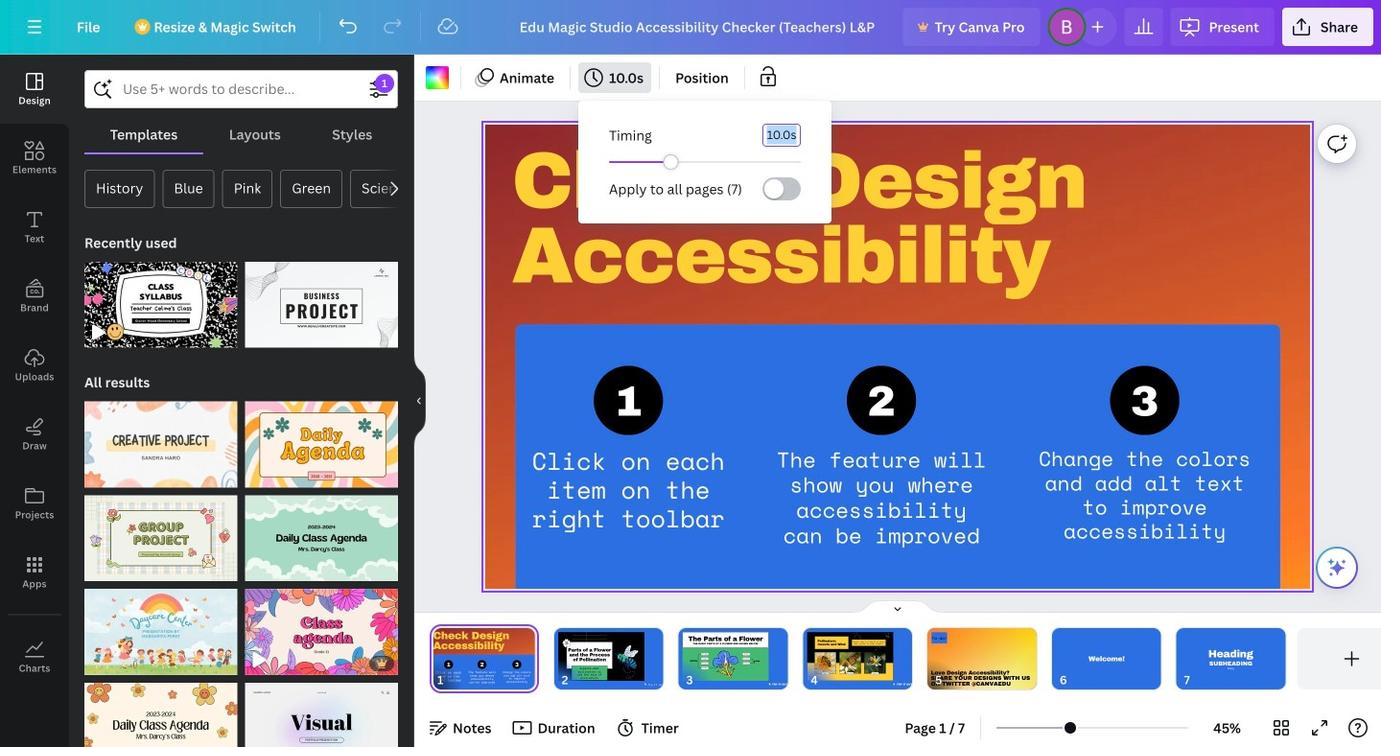 Task type: vqa. For each thing, say whether or not it's contained in the screenshot.
Use 5+ Words To Describe... search box
yes



Task type: describe. For each thing, give the bounding box(es) containing it.
main menu bar
[[0, 0, 1382, 55]]

colorful floral illustrative class agenda presentation group
[[245, 578, 398, 675]]

multicolor clouds daily class agenda template group
[[245, 484, 398, 582]]

2 pink rectangle image from the left
[[683, 632, 769, 681]]

Zoom button
[[1196, 713, 1259, 744]]

1 pink rectangle image from the left
[[558, 632, 644, 681]]

canva assistant image
[[1326, 556, 1349, 579]]

page 1 image
[[430, 628, 539, 690]]

hide pages image
[[852, 600, 944, 615]]

3 pink rectangle image from the left
[[807, 632, 893, 681]]

-- text field
[[764, 125, 800, 146]]

Use 5+ words to describe... search field
[[123, 71, 360, 107]]

Page title text field
[[452, 671, 460, 690]]

blue green colorful daycare center presentation group
[[84, 578, 237, 675]]

grey minimalist business project presentation group
[[245, 250, 398, 348]]

orange groovy retro daily agenda presentation group
[[245, 390, 398, 488]]

orange and yellow retro flower power daily class agenda template group
[[84, 671, 237, 747]]



Task type: locate. For each thing, give the bounding box(es) containing it.
no colour image
[[426, 66, 449, 89]]

2 horizontal spatial pink rectangle image
[[807, 632, 893, 681]]

green colorful cute aesthetic group project presentation group
[[84, 484, 237, 582]]

colorful scrapbook nostalgia class syllabus blank education presentation group
[[84, 250, 237, 348]]

0 horizontal spatial pink rectangle image
[[558, 632, 644, 681]]

pink rectangle image
[[558, 632, 644, 681], [683, 632, 769, 681], [807, 632, 893, 681]]

colorful watercolor creative project presentation group
[[84, 390, 237, 488]]

side panel tab list
[[0, 55, 69, 692]]

Design title text field
[[504, 8, 896, 46]]

1 horizontal spatial pink rectangle image
[[683, 632, 769, 681]]

hide image
[[414, 355, 426, 447]]

gradient minimal portfolio proposal presentation group
[[245, 671, 398, 747]]



